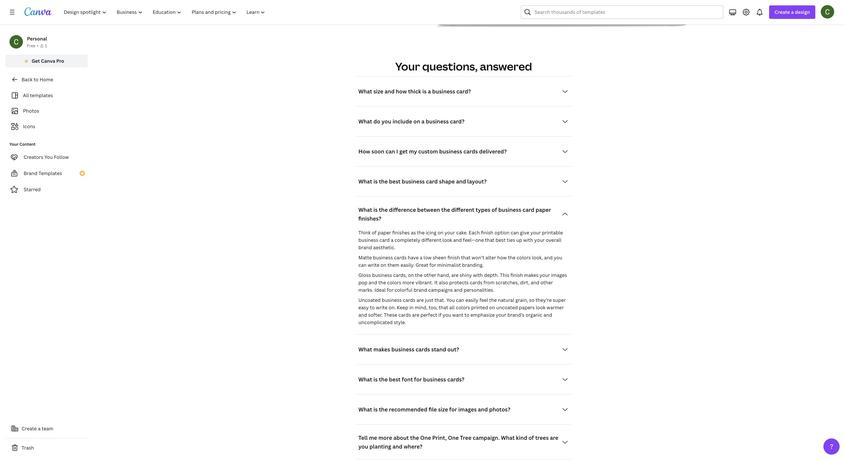 Task type: vqa. For each thing, say whether or not it's contained in the screenshot.
business in WHAT IS THE DIFFERENCE BETWEEN THE DIFFERENT TYPES OF BUSINESS CARD PAPER FINISHES?
yes



Task type: describe. For each thing, give the bounding box(es) containing it.
how to design and print your own business cards image
[[434, 0, 691, 27]]

cake.
[[456, 230, 468, 236]]

paper inside think of paper finishes as the icing on your cake. each finish option can give your printable business card a completely different look and feel—one that best ties up with your overall brand aesthetic.
[[378, 230, 391, 236]]

think of paper finishes as the icing on your cake. each finish option can give your printable business card a completely different look and feel—one that best ties up with your overall brand aesthetic.
[[359, 230, 563, 251]]

brand templates link
[[5, 167, 88, 180]]

your right give
[[531, 230, 541, 236]]

business inside the gloss business cards, on the other hand, are shiny with depth. this finish makes your images pop and the colors more vibrant. it also protects cards from scratches, dirt, and other marks. ideal for colorful brand campaigns and personalities.
[[372, 272, 392, 279]]

vibrant.
[[416, 280, 433, 286]]

makes inside the gloss business cards, on the other hand, are shiny with depth. this finish makes your images pop and the colors more vibrant. it also protects cards from scratches, dirt, and other marks. ideal for colorful brand campaigns and personalities.
[[524, 272, 539, 279]]

brand's
[[508, 312, 525, 318]]

campaign.
[[473, 434, 500, 442]]

shiny
[[460, 272, 472, 279]]

canva
[[41, 58, 55, 64]]

what do you include on a business card?
[[359, 118, 465, 125]]

softer.
[[368, 312, 383, 318]]

the inside dropdown button
[[379, 406, 388, 414]]

colors inside matte business cards have a low sheen finish that won't alter how the colors look, and you can write on them easily. great for minimalist branding.
[[517, 255, 531, 261]]

on inside the gloss business cards, on the other hand, are shiny with depth. this finish makes your images pop and the colors more vibrant. it also protects cards from scratches, dirt, and other marks. ideal for colorful brand campaigns and personalities.
[[408, 272, 414, 279]]

delivered?
[[479, 148, 507, 155]]

your left cake.
[[445, 230, 455, 236]]

size inside what size and how thick is a business card? dropdown button
[[374, 88, 383, 95]]

ties
[[507, 237, 515, 243]]

1 horizontal spatial to
[[370, 305, 375, 311]]

and right pop
[[369, 280, 377, 286]]

perfect
[[421, 312, 437, 318]]

icons link
[[9, 120, 84, 133]]

easily
[[466, 297, 479, 304]]

you inside tell me more about the one print, one tree campaign. what kind of trees are you planting and where?
[[359, 443, 368, 451]]

the inside "dropdown button"
[[379, 178, 388, 185]]

completely
[[395, 237, 420, 243]]

as
[[411, 230, 416, 236]]

stand
[[431, 346, 446, 353]]

a inside create a design dropdown button
[[791, 9, 794, 15]]

business inside 'dropdown button'
[[423, 376, 446, 383]]

is right thick
[[423, 88, 427, 95]]

recommended
[[389, 406, 427, 414]]

how inside what size and how thick is a business card? dropdown button
[[396, 88, 407, 95]]

back
[[22, 76, 32, 83]]

colors inside the gloss business cards, on the other hand, are shiny with depth. this finish makes your images pop and the colors more vibrant. it also protects cards from scratches, dirt, and other marks. ideal for colorful brand campaigns and personalities.
[[387, 280, 401, 286]]

scratches,
[[496, 280, 519, 286]]

are inside the gloss business cards, on the other hand, are shiny with depth. this finish makes your images pop and the colors more vibrant. it also protects cards from scratches, dirt, and other marks. ideal for colorful brand campaigns and personalities.
[[452, 272, 459, 279]]

different inside what is the difference between the different types of business card paper finishes?
[[452, 206, 475, 214]]

sheen
[[433, 255, 447, 261]]

create a design button
[[770, 5, 816, 19]]

are up mind,
[[417, 297, 424, 304]]

where?
[[404, 443, 423, 451]]

the inside uncoated business cards are just that. you can easily feel the natural grain, so they're super easy to write on. keep in mind, too, that all colors printed on uncoated papers look warmer and softer. these cards are perfect if you want to emphasize your brand's organic and uncomplicated style.
[[489, 297, 497, 304]]

you inside uncoated business cards are just that. you can easily feel the natural grain, so they're super easy to write on. keep in mind, too, that all colors printed on uncoated papers look warmer and softer. these cards are perfect if you want to emphasize your brand's organic and uncomplicated style.
[[443, 312, 451, 318]]

christina overa image
[[821, 5, 835, 19]]

think
[[359, 230, 371, 236]]

you inside uncoated business cards are just that. you can easily feel the natural grain, so they're super easy to write on. keep in mind, too, that all colors printed on uncoated papers look warmer and softer. these cards are perfect if you want to emphasize your brand's organic and uncomplicated style.
[[447, 297, 455, 304]]

icing
[[426, 230, 437, 236]]

for inside 'dropdown button'
[[414, 376, 422, 383]]

follow
[[54, 154, 69, 160]]

pro
[[56, 58, 64, 64]]

you inside what do you include on a business card? dropdown button
[[382, 118, 391, 125]]

what makes business cards stand out?
[[359, 346, 459, 353]]

include
[[393, 118, 412, 125]]

with inside the gloss business cards, on the other hand, are shiny with depth. this finish makes your images pop and the colors more vibrant. it also protects cards from scratches, dirt, and other marks. ideal for colorful brand campaigns and personalities.
[[473, 272, 483, 279]]

can inside uncoated business cards are just that. you can easily feel the natural grain, so they're super easy to write on. keep in mind, too, that all colors printed on uncoated papers look warmer and softer. these cards are perfect if you want to emphasize your brand's organic and uncomplicated style.
[[456, 297, 464, 304]]

have
[[408, 255, 419, 261]]

create a team button
[[5, 422, 88, 436]]

it
[[435, 280, 438, 286]]

photos?
[[489, 406, 511, 414]]

feel
[[480, 297, 488, 304]]

starred link
[[5, 183, 88, 196]]

more inside the gloss business cards, on the other hand, are shiny with depth. this finish makes your images pop and the colors more vibrant. it also protects cards from scratches, dirt, and other marks. ideal for colorful brand campaigns and personalities.
[[403, 280, 414, 286]]

colors inside uncoated business cards are just that. you can easily feel the natural grain, so they're super easy to write on. keep in mind, too, that all colors printed on uncoated papers look warmer and softer. these cards are perfect if you want to emphasize your brand's organic and uncomplicated style.
[[456, 305, 470, 311]]

cards inside the gloss business cards, on the other hand, are shiny with depth. this finish makes your images pop and the colors more vibrant. it also protects cards from scratches, dirt, and other marks. ideal for colorful brand campaigns and personalities.
[[470, 280, 483, 286]]

shape
[[439, 178, 455, 185]]

best for what is the best font for business cards?
[[389, 376, 401, 383]]

0 vertical spatial other
[[424, 272, 436, 279]]

for inside dropdown button
[[449, 406, 457, 414]]

card inside "dropdown button"
[[426, 178, 438, 185]]

a inside matte business cards have a low sheen finish that won't alter how the colors look, and you can write on them easily. great for minimalist branding.
[[420, 255, 423, 261]]

cards up in
[[403, 297, 416, 304]]

your for your content
[[9, 141, 18, 147]]

a inside create a team button
[[38, 426, 41, 432]]

creators you follow link
[[5, 151, 88, 164]]

finishes
[[392, 230, 410, 236]]

on inside matte business cards have a low sheen finish that won't alter how the colors look, and you can write on them easily. great for minimalist branding.
[[381, 262, 386, 268]]

for inside matte business cards have a low sheen finish that won't alter how the colors look, and you can write on them easily. great for minimalist branding.
[[430, 262, 436, 268]]

your inside uncoated business cards are just that. you can easily feel the natural grain, so they're super easy to write on. keep in mind, too, that all colors printed on uncoated papers look warmer and softer. these cards are perfect if you want to emphasize your brand's organic and uncomplicated style.
[[496, 312, 506, 318]]

cards?
[[448, 376, 465, 383]]

of inside tell me more about the one print, one tree campaign. what kind of trees are you planting and where?
[[529, 434, 534, 442]]

what is the best business card shape and layout? button
[[356, 175, 572, 188]]

your questions, answered
[[395, 59, 532, 74]]

finish inside matte business cards have a low sheen finish that won't alter how the colors look, and you can write on them easily. great for minimalist branding.
[[448, 255, 460, 261]]

0 vertical spatial to
[[34, 76, 38, 83]]

look inside think of paper finishes as the icing on your cake. each finish option can give your printable business card a completely different look and feel—one that best ties up with your overall brand aesthetic.
[[443, 237, 452, 243]]

business inside "dropdown button"
[[402, 178, 425, 185]]

how inside matte business cards have a low sheen finish that won't alter how the colors look, and you can write on them easily. great for minimalist branding.
[[497, 255, 507, 261]]

what for what makes business cards stand out?
[[359, 346, 372, 353]]

printed
[[471, 305, 488, 311]]

templates
[[30, 92, 53, 99]]

the up vibrant.
[[415, 272, 423, 279]]

cards inside 'dropdown button'
[[464, 148, 478, 155]]

dirt,
[[520, 280, 530, 286]]

business inside think of paper finishes as the icing on your cake. each finish option can give your printable business card a completely different look and feel—one that best ties up with your overall brand aesthetic.
[[359, 237, 378, 243]]

design
[[795, 9, 810, 15]]

trash link
[[5, 441, 88, 455]]

of inside think of paper finishes as the icing on your cake. each finish option can give your printable business card a completely different look and feel—one that best ties up with your overall brand aesthetic.
[[372, 230, 377, 236]]

what makes business cards stand out? button
[[356, 343, 572, 356]]

they're
[[536, 297, 552, 304]]

paper inside what is the difference between the different types of business card paper finishes?
[[536, 206, 551, 214]]

get
[[400, 148, 408, 155]]

and down easy at left
[[359, 312, 367, 318]]

business inside uncoated business cards are just that. you can easily feel the natural grain, so they're super easy to write on. keep in mind, too, that all colors printed on uncoated papers look warmer and softer. these cards are perfect if you want to emphasize your brand's organic and uncomplicated style.
[[382, 297, 402, 304]]

can inside 'dropdown button'
[[386, 148, 395, 155]]

your inside the gloss business cards, on the other hand, are shiny with depth. this finish makes your images pop and the colors more vibrant. it also protects cards from scratches, dirt, and other marks. ideal for colorful brand campaigns and personalities.
[[540, 272, 550, 279]]

want
[[452, 312, 464, 318]]

can inside matte business cards have a low sheen finish that won't alter how the colors look, and you can write on them easily. great for minimalist branding.
[[359, 262, 367, 268]]

your for your questions, answered
[[395, 59, 420, 74]]

brand inside the gloss business cards, on the other hand, are shiny with depth. this finish makes your images pop and the colors more vibrant. it also protects cards from scratches, dirt, and other marks. ideal for colorful brand campaigns and personalities.
[[414, 287, 427, 293]]

this
[[500, 272, 510, 279]]

create for create a team
[[22, 426, 37, 432]]

style.
[[394, 319, 406, 326]]

super
[[553, 297, 566, 304]]

do
[[374, 118, 380, 125]]

content
[[19, 141, 36, 147]]

0 horizontal spatial you
[[44, 154, 53, 160]]

get canva pro
[[32, 58, 64, 64]]

look inside uncoated business cards are just that. you can easily feel the natural grain, so they're super easy to write on. keep in mind, too, that all colors printed on uncoated papers look warmer and softer. these cards are perfect if you want to emphasize your brand's organic and uncomplicated style.
[[536, 305, 546, 311]]

card? inside dropdown button
[[450, 118, 465, 125]]

types
[[476, 206, 491, 214]]

papers
[[519, 305, 535, 311]]

the up "finishes?"
[[379, 206, 388, 214]]

the up the ideal
[[378, 280, 386, 286]]

gloss
[[359, 272, 371, 279]]

that.
[[435, 297, 445, 304]]

you inside matte business cards have a low sheen finish that won't alter how the colors look, and you can write on them easily. great for minimalist branding.
[[554, 255, 563, 261]]

your left overall
[[534, 237, 545, 243]]

different inside think of paper finishes as the icing on your cake. each finish option can give your printable business card a completely different look and feel—one that best ties up with your overall brand aesthetic.
[[422, 237, 441, 243]]

cards inside matte business cards have a low sheen finish that won't alter how the colors look, and you can write on them easily. great for minimalist branding.
[[394, 255, 407, 261]]

1
[[45, 43, 47, 49]]

uncomplicated
[[359, 319, 393, 326]]

what for what do you include on a business card?
[[359, 118, 372, 125]]

natural
[[498, 297, 515, 304]]

the right the between
[[441, 206, 450, 214]]

what is the difference between the different types of business card paper finishes?
[[359, 206, 551, 223]]

brand templates
[[24, 170, 62, 177]]

card inside what is the difference between the different types of business card paper finishes?
[[523, 206, 535, 214]]

is for what is the best business card shape and layout?
[[374, 178, 378, 185]]

business inside 'dropdown button'
[[439, 148, 462, 155]]

and down warmer
[[544, 312, 552, 318]]

cards down keep
[[399, 312, 411, 318]]

a inside what size and how thick is a business card? dropdown button
[[428, 88, 431, 95]]

on inside uncoated business cards are just that. you can easily feel the natural grain, so they're super easy to write on. keep in mind, too, that all colors printed on uncoated papers look warmer and softer. these cards are perfect if you want to emphasize your brand's organic and uncomplicated style.
[[489, 305, 495, 311]]

each
[[469, 230, 480, 236]]

top level navigation element
[[59, 5, 271, 19]]

are down in
[[412, 312, 420, 318]]

great
[[416, 262, 428, 268]]

on inside think of paper finishes as the icing on your cake. each finish option can give your printable business card a completely different look and feel—one that best ties up with your overall brand aesthetic.
[[438, 230, 444, 236]]

a inside think of paper finishes as the icing on your cake. each finish option can give your printable business card a completely different look and feel—one that best ties up with your overall brand aesthetic.
[[391, 237, 394, 243]]

mind,
[[415, 305, 428, 311]]

give
[[520, 230, 529, 236]]

and inside tell me more about the one print, one tree campaign. what kind of trees are you planting and where?
[[393, 443, 403, 451]]

trash
[[22, 445, 34, 451]]



Task type: locate. For each thing, give the bounding box(es) containing it.
how soon can i get my custom business cards delivered?
[[359, 148, 507, 155]]

2 vertical spatial to
[[465, 312, 470, 318]]

a left low
[[420, 255, 423, 261]]

1 horizontal spatial colors
[[456, 305, 470, 311]]

is for what is the recommended file size for images and photos?
[[374, 406, 378, 414]]

you
[[44, 154, 53, 160], [447, 297, 455, 304]]

your down 'look,'
[[540, 272, 550, 279]]

0 vertical spatial create
[[775, 9, 790, 15]]

0 vertical spatial makes
[[524, 272, 539, 279]]

a left team
[[38, 426, 41, 432]]

paper up aesthetic.
[[378, 230, 391, 236]]

what inside what is the difference between the different types of business card paper finishes?
[[359, 206, 372, 214]]

0 horizontal spatial with
[[473, 272, 483, 279]]

all templates
[[23, 92, 53, 99]]

can down matte
[[359, 262, 367, 268]]

emphasize
[[471, 312, 495, 318]]

to down uncoated
[[370, 305, 375, 311]]

free •
[[27, 43, 38, 49]]

0 horizontal spatial other
[[424, 272, 436, 279]]

other up vibrant.
[[424, 272, 436, 279]]

and inside matte business cards have a low sheen finish that won't alter how the colors look, and you can write on them easily. great for minimalist branding.
[[544, 255, 553, 261]]

finish inside think of paper finishes as the icing on your cake. each finish option can give your printable business card a completely different look and feel—one that best ties up with your overall brand aesthetic.
[[481, 230, 494, 236]]

1 horizontal spatial your
[[395, 59, 420, 74]]

questions,
[[422, 59, 478, 74]]

1 horizontal spatial brand
[[414, 287, 427, 293]]

colors up want
[[456, 305, 470, 311]]

on right include
[[414, 118, 420, 125]]

1 vertical spatial different
[[422, 237, 441, 243]]

1 vertical spatial your
[[9, 141, 18, 147]]

best down option
[[496, 237, 506, 243]]

0 vertical spatial colors
[[517, 255, 531, 261]]

and inside think of paper finishes as the icing on your cake. each finish option can give your printable business card a completely different look and feel—one that best ties up with your overall brand aesthetic.
[[453, 237, 462, 243]]

2 vertical spatial card
[[380, 237, 390, 243]]

1 horizontal spatial size
[[438, 406, 448, 414]]

0 vertical spatial your
[[395, 59, 420, 74]]

print,
[[432, 434, 447, 442]]

too,
[[429, 305, 438, 311]]

0 horizontal spatial finish
[[448, 255, 460, 261]]

the inside tell me more about the one print, one tree campaign. what kind of trees are you planting and where?
[[410, 434, 419, 442]]

makes inside what makes business cards stand out? dropdown button
[[374, 346, 390, 353]]

0 horizontal spatial look
[[443, 237, 452, 243]]

of inside what is the difference between the different types of business card paper finishes?
[[492, 206, 497, 214]]

business inside dropdown button
[[432, 88, 455, 95]]

and
[[385, 88, 395, 95], [456, 178, 466, 185], [453, 237, 462, 243], [544, 255, 553, 261], [369, 280, 377, 286], [531, 280, 540, 286], [454, 287, 463, 293], [359, 312, 367, 318], [544, 312, 552, 318], [478, 406, 488, 414], [393, 443, 403, 451]]

and left thick
[[385, 88, 395, 95]]

difference
[[389, 206, 416, 214]]

0 vertical spatial different
[[452, 206, 475, 214]]

0 vertical spatial best
[[389, 178, 401, 185]]

your
[[395, 59, 420, 74], [9, 141, 18, 147]]

1 vertical spatial makes
[[374, 346, 390, 353]]

write for matte
[[368, 262, 379, 268]]

brand up matte
[[359, 244, 372, 251]]

write for uncoated
[[376, 305, 388, 311]]

my
[[409, 148, 417, 155]]

1 horizontal spatial paper
[[536, 206, 551, 214]]

paper
[[536, 206, 551, 214], [378, 230, 391, 236]]

1 vertical spatial how
[[497, 255, 507, 261]]

is left font
[[374, 376, 378, 383]]

0 vertical spatial finish
[[481, 230, 494, 236]]

is down soon
[[374, 178, 378, 185]]

1 vertical spatial write
[[376, 305, 388, 311]]

business up on.
[[382, 297, 402, 304]]

2 horizontal spatial of
[[529, 434, 534, 442]]

file
[[429, 406, 437, 414]]

2 horizontal spatial finish
[[511, 272, 523, 279]]

1 horizontal spatial different
[[452, 206, 475, 214]]

alter
[[486, 255, 496, 261]]

uncoated
[[496, 305, 518, 311]]

different left types in the right top of the page
[[452, 206, 475, 214]]

that right the feel—one
[[485, 237, 495, 243]]

the inside matte business cards have a low sheen finish that won't alter how the colors look, and you can write on them easily. great for minimalist branding.
[[508, 255, 516, 261]]

0 vertical spatial images
[[551, 272, 567, 279]]

cards up personalities.
[[470, 280, 483, 286]]

1 vertical spatial look
[[536, 305, 546, 311]]

2 horizontal spatial colors
[[517, 255, 531, 261]]

on down easily.
[[408, 272, 414, 279]]

0 horizontal spatial makes
[[374, 346, 390, 353]]

tell me more about the one print, one tree campaign. what kind of trees are you planting and where?
[[359, 434, 559, 451]]

0 horizontal spatial colors
[[387, 280, 401, 286]]

write down matte
[[368, 262, 379, 268]]

grain,
[[516, 297, 528, 304]]

what for what is the best font for business cards?
[[359, 376, 372, 383]]

best up difference on the top
[[389, 178, 401, 185]]

you right the if
[[443, 312, 451, 318]]

0 vertical spatial card?
[[457, 88, 471, 95]]

is up "finishes?"
[[374, 206, 378, 214]]

what inside tell me more about the one print, one tree campaign. what kind of trees are you planting and where?
[[501, 434, 515, 442]]

create inside button
[[22, 426, 37, 432]]

0 horizontal spatial to
[[34, 76, 38, 83]]

for inside the gloss business cards, on the other hand, are shiny with depth. this finish makes your images pop and the colors more vibrant. it also protects cards from scratches, dirt, and other marks. ideal for colorful brand campaigns and personalities.
[[387, 287, 394, 293]]

1 horizontal spatial you
[[447, 297, 455, 304]]

are up protects
[[452, 272, 459, 279]]

a
[[791, 9, 794, 15], [428, 88, 431, 95], [422, 118, 425, 125], [391, 237, 394, 243], [420, 255, 423, 261], [38, 426, 41, 432]]

personal
[[27, 35, 47, 42]]

2 one from the left
[[448, 434, 459, 442]]

kind
[[516, 434, 527, 442]]

font
[[402, 376, 413, 383]]

campaigns
[[429, 287, 453, 293]]

write inside uncoated business cards are just that. you can easily feel the natural grain, so they're super easy to write on. keep in mind, too, that all colors printed on uncoated papers look warmer and softer. these cards are perfect if you want to emphasize your brand's organic and uncomplicated style.
[[376, 305, 388, 311]]

for down low
[[430, 262, 436, 268]]

you up all
[[447, 297, 455, 304]]

and down about
[[393, 443, 403, 451]]

paper up printable
[[536, 206, 551, 214]]

1 horizontal spatial that
[[461, 255, 471, 261]]

back to home
[[22, 76, 53, 83]]

one left print,
[[420, 434, 431, 442]]

protects
[[449, 280, 469, 286]]

colors down cards,
[[387, 280, 401, 286]]

that inside think of paper finishes as the icing on your cake. each finish option can give your printable business card a completely different look and feel—one that best ties up with your overall brand aesthetic.
[[485, 237, 495, 243]]

business down style.
[[392, 346, 414, 353]]

is for what is the difference between the different types of business card paper finishes?
[[374, 206, 378, 214]]

0 vertical spatial brand
[[359, 244, 372, 251]]

size up do
[[374, 88, 383, 95]]

makes down uncomplicated
[[374, 346, 390, 353]]

planting
[[370, 443, 391, 451]]

them
[[388, 262, 400, 268]]

one left tree
[[448, 434, 459, 442]]

1 horizontal spatial create
[[775, 9, 790, 15]]

0 horizontal spatial of
[[372, 230, 377, 236]]

all templates link
[[9, 89, 84, 102]]

0 vertical spatial paper
[[536, 206, 551, 214]]

on inside what do you include on a business card? dropdown button
[[414, 118, 420, 125]]

1 vertical spatial to
[[370, 305, 375, 311]]

cards inside dropdown button
[[416, 346, 430, 353]]

0 horizontal spatial card
[[380, 237, 390, 243]]

card up aesthetic.
[[380, 237, 390, 243]]

the inside 'dropdown button'
[[379, 376, 388, 383]]

business right custom
[[439, 148, 462, 155]]

images inside dropdown button
[[458, 406, 477, 414]]

None search field
[[521, 5, 724, 19]]

1 vertical spatial that
[[461, 255, 471, 261]]

what for what is the difference between the different types of business card paper finishes?
[[359, 206, 372, 214]]

brand
[[24, 170, 37, 177]]

what is the difference between the different types of business card paper finishes? button
[[356, 205, 572, 224]]

team
[[42, 426, 53, 432]]

that inside matte business cards have a low sheen finish that won't alter how the colors look, and you can write on them easily. great for minimalist branding.
[[461, 255, 471, 261]]

home
[[40, 76, 53, 83]]

1 vertical spatial more
[[379, 434, 392, 442]]

0 vertical spatial size
[[374, 88, 383, 95]]

a inside what do you include on a business card? dropdown button
[[422, 118, 425, 125]]

images up tree
[[458, 406, 477, 414]]

your content
[[9, 141, 36, 147]]

tell
[[359, 434, 368, 442]]

1 one from the left
[[420, 434, 431, 442]]

2 vertical spatial that
[[439, 305, 448, 311]]

size inside the 'what is the recommended file size for images and photos?' dropdown button
[[438, 406, 448, 414]]

1 horizontal spatial other
[[541, 280, 553, 286]]

best inside "dropdown button"
[[389, 178, 401, 185]]

1 horizontal spatial images
[[551, 272, 567, 279]]

create for create a design
[[775, 9, 790, 15]]

easy
[[359, 305, 369, 311]]

and down protects
[[454, 287, 463, 293]]

0 horizontal spatial size
[[374, 88, 383, 95]]

organic
[[526, 312, 543, 318]]

create inside dropdown button
[[775, 9, 790, 15]]

2 horizontal spatial to
[[465, 312, 470, 318]]

with down branding.
[[473, 272, 483, 279]]

you right do
[[382, 118, 391, 125]]

and down cake.
[[453, 237, 462, 243]]

what for what is the best business card shape and layout?
[[359, 178, 372, 185]]

1 horizontal spatial card
[[426, 178, 438, 185]]

can
[[386, 148, 395, 155], [511, 230, 519, 236], [359, 262, 367, 268], [456, 297, 464, 304]]

0 horizontal spatial brand
[[359, 244, 372, 251]]

what for what size and how thick is a business card?
[[359, 88, 372, 95]]

0 vertical spatial that
[[485, 237, 495, 243]]

1 vertical spatial card
[[523, 206, 535, 214]]

business inside matte business cards have a low sheen finish that won't alter how the colors look, and you can write on them easily. great for minimalist branding.
[[373, 255, 393, 261]]

business down questions,
[[432, 88, 455, 95]]

card? down your questions, answered
[[457, 88, 471, 95]]

a right include
[[422, 118, 425, 125]]

create a design
[[775, 9, 810, 15]]

1 horizontal spatial with
[[523, 237, 533, 243]]

out?
[[448, 346, 459, 353]]

1 vertical spatial paper
[[378, 230, 391, 236]]

more inside tell me more about the one print, one tree campaign. what kind of trees are you planting and where?
[[379, 434, 392, 442]]

1 horizontal spatial of
[[492, 206, 497, 214]]

branding.
[[462, 262, 484, 268]]

is up me
[[374, 406, 378, 414]]

0 horizontal spatial your
[[9, 141, 18, 147]]

business
[[432, 88, 455, 95], [426, 118, 449, 125], [439, 148, 462, 155], [402, 178, 425, 185], [499, 206, 522, 214], [359, 237, 378, 243], [373, 255, 393, 261], [372, 272, 392, 279], [382, 297, 402, 304], [392, 346, 414, 353], [423, 376, 446, 383]]

1 vertical spatial colors
[[387, 280, 401, 286]]

marks.
[[359, 287, 373, 293]]

with inside think of paper finishes as the icing on your cake. each finish option can give your printable business card a completely different look and feel—one that best ties up with your overall brand aesthetic.
[[523, 237, 533, 243]]

what inside dropdown button
[[359, 118, 372, 125]]

1 vertical spatial create
[[22, 426, 37, 432]]

create a team
[[22, 426, 53, 432]]

the inside think of paper finishes as the icing on your cake. each finish option can give your printable business card a completely different look and feel—one that best ties up with your overall brand aesthetic.
[[417, 230, 425, 236]]

on right icing
[[438, 230, 444, 236]]

1 vertical spatial you
[[447, 297, 455, 304]]

are right trees
[[550, 434, 559, 442]]

2 vertical spatial best
[[389, 376, 401, 383]]

what inside 'dropdown button'
[[359, 376, 372, 383]]

can up ties
[[511, 230, 519, 236]]

and inside "dropdown button"
[[456, 178, 466, 185]]

brand inside think of paper finishes as the icing on your cake. each finish option can give your printable business card a completely different look and feel—one that best ties up with your overall brand aesthetic.
[[359, 244, 372, 251]]

is inside what is the difference between the different types of business card paper finishes?
[[374, 206, 378, 214]]

Search search field
[[535, 6, 719, 19]]

your up thick
[[395, 59, 420, 74]]

trees
[[535, 434, 549, 442]]

of
[[492, 206, 497, 214], [372, 230, 377, 236], [529, 434, 534, 442]]

business inside what is the difference between the different types of business card paper finishes?
[[499, 206, 522, 214]]

finish up dirt,
[[511, 272, 523, 279]]

your down uncoated
[[496, 312, 506, 318]]

that up branding.
[[461, 255, 471, 261]]

best for what is the best business card shape and layout?
[[389, 178, 401, 185]]

matte business cards have a low sheen finish that won't alter how the colors look, and you can write on them easily. great for minimalist branding.
[[359, 255, 563, 268]]

0 horizontal spatial images
[[458, 406, 477, 414]]

one
[[420, 434, 431, 442], [448, 434, 459, 442]]

0 horizontal spatial different
[[422, 237, 441, 243]]

1 vertical spatial best
[[496, 237, 506, 243]]

•
[[37, 43, 38, 49]]

to
[[34, 76, 38, 83], [370, 305, 375, 311], [465, 312, 470, 318]]

1 vertical spatial with
[[473, 272, 483, 279]]

0 vertical spatial you
[[44, 154, 53, 160]]

colorful
[[395, 287, 413, 293]]

2 horizontal spatial card
[[523, 206, 535, 214]]

write up softer.
[[376, 305, 388, 311]]

write inside matte business cards have a low sheen finish that won't alter how the colors look, and you can write on them easily. great for minimalist branding.
[[368, 262, 379, 268]]

images inside the gloss business cards, on the other hand, are shiny with depth. this finish makes your images pop and the colors more vibrant. it also protects cards from scratches, dirt, and other marks. ideal for colorful brand campaigns and personalities.
[[551, 272, 567, 279]]

minimalist
[[437, 262, 461, 268]]

get
[[32, 58, 40, 64]]

can inside think of paper finishes as the icing on your cake. each finish option can give your printable business card a completely different look and feel—one that best ties up with your overall brand aesthetic.
[[511, 230, 519, 236]]

0 horizontal spatial create
[[22, 426, 37, 432]]

look down they're
[[536, 305, 546, 311]]

images
[[551, 272, 567, 279], [458, 406, 477, 414]]

back to home link
[[5, 73, 88, 86]]

0 horizontal spatial more
[[379, 434, 392, 442]]

uncoated
[[359, 297, 381, 304]]

0 vertical spatial with
[[523, 237, 533, 243]]

card? inside dropdown button
[[457, 88, 471, 95]]

of right kind
[[529, 434, 534, 442]]

business down 'think'
[[359, 237, 378, 243]]

how
[[359, 148, 370, 155]]

1 horizontal spatial finish
[[481, 230, 494, 236]]

a right thick
[[428, 88, 431, 95]]

card inside think of paper finishes as the icing on your cake. each finish option can give your printable business card a completely different look and feel—one that best ties up with your overall brand aesthetic.
[[380, 237, 390, 243]]

brand down vibrant.
[[414, 287, 427, 293]]

size
[[374, 88, 383, 95], [438, 406, 448, 414]]

0 vertical spatial look
[[443, 237, 452, 243]]

cards left delivered?
[[464, 148, 478, 155]]

2 vertical spatial colors
[[456, 305, 470, 311]]

card? down what size and how thick is a business card? dropdown button
[[450, 118, 465, 125]]

a up aesthetic.
[[391, 237, 394, 243]]

that up the if
[[439, 305, 448, 311]]

ideal
[[375, 287, 386, 293]]

best inside think of paper finishes as the icing on your cake. each finish option can give your printable business card a completely different look and feel—one that best ties up with your overall brand aesthetic.
[[496, 237, 506, 243]]

and right 'look,'
[[544, 255, 553, 261]]

custom
[[419, 148, 438, 155]]

what do you include on a business card? button
[[356, 115, 572, 128]]

free
[[27, 43, 36, 49]]

for right file
[[449, 406, 457, 414]]

if
[[439, 312, 442, 318]]

1 vertical spatial brand
[[414, 287, 427, 293]]

that inside uncoated business cards are just that. you can easily feel the natural grain, so they're super easy to write on. keep in mind, too, that all colors printed on uncoated papers look warmer and softer. these cards are perfect if you want to emphasize your brand's organic and uncomplicated style.
[[439, 305, 448, 311]]

gloss business cards, on the other hand, are shiny with depth. this finish makes your images pop and the colors more vibrant. it also protects cards from scratches, dirt, and other marks. ideal for colorful brand campaigns and personalities.
[[359, 272, 567, 293]]

you down tell
[[359, 443, 368, 451]]

1 vertical spatial size
[[438, 406, 448, 414]]

look up sheen
[[443, 237, 452, 243]]

0 vertical spatial more
[[403, 280, 414, 286]]

business inside dropdown button
[[426, 118, 449, 125]]

1 vertical spatial other
[[541, 280, 553, 286]]

business up the ideal
[[372, 272, 392, 279]]

is for what is the best font for business cards?
[[374, 376, 378, 383]]

all
[[23, 92, 29, 99]]

aesthetic.
[[373, 244, 396, 251]]

depth.
[[484, 272, 499, 279]]

colors
[[517, 255, 531, 261], [387, 280, 401, 286], [456, 305, 470, 311]]

1 horizontal spatial look
[[536, 305, 546, 311]]

how left thick
[[396, 88, 407, 95]]

and left photos?
[[478, 406, 488, 414]]

and right the shape
[[456, 178, 466, 185]]

business up how soon can i get my custom business cards delivered?
[[426, 118, 449, 125]]

0 vertical spatial how
[[396, 88, 407, 95]]

0 horizontal spatial paper
[[378, 230, 391, 236]]

in
[[410, 305, 414, 311]]

feel—one
[[463, 237, 484, 243]]

finish right each
[[481, 230, 494, 236]]

to right "back"
[[34, 76, 38, 83]]

starred
[[24, 186, 41, 193]]

0 horizontal spatial that
[[439, 305, 448, 311]]

cards up them
[[394, 255, 407, 261]]

1 vertical spatial of
[[372, 230, 377, 236]]

hand,
[[438, 272, 450, 279]]

2 horizontal spatial that
[[485, 237, 495, 243]]

finish up minimalist
[[448, 255, 460, 261]]

1 horizontal spatial more
[[403, 280, 414, 286]]

0 vertical spatial write
[[368, 262, 379, 268]]

other up they're
[[541, 280, 553, 286]]

1 horizontal spatial makes
[[524, 272, 539, 279]]

can left i
[[386, 148, 395, 155]]

are inside tell me more about the one print, one tree campaign. what kind of trees are you planting and where?
[[550, 434, 559, 442]]

best left font
[[389, 376, 401, 383]]

cards left stand
[[416, 346, 430, 353]]

on left them
[[381, 262, 386, 268]]

what inside "dropdown button"
[[359, 178, 372, 185]]

about
[[394, 434, 409, 442]]

card up give
[[523, 206, 535, 214]]

1 horizontal spatial how
[[497, 255, 507, 261]]

for right the ideal
[[387, 287, 394, 293]]

the left font
[[379, 376, 388, 383]]

1 vertical spatial card?
[[450, 118, 465, 125]]

creators
[[24, 154, 43, 160]]

is inside 'dropdown button'
[[374, 376, 378, 383]]

the right feel
[[489, 297, 497, 304]]

0 horizontal spatial one
[[420, 434, 431, 442]]

0 vertical spatial of
[[492, 206, 497, 214]]

on.
[[389, 305, 396, 311]]

answered
[[480, 59, 532, 74]]

the left recommended at the bottom
[[379, 406, 388, 414]]

2 vertical spatial of
[[529, 434, 534, 442]]

between
[[417, 206, 440, 214]]

finish inside the gloss business cards, on the other hand, are shiny with depth. this finish makes your images pop and the colors more vibrant. it also protects cards from scratches, dirt, and other marks. ideal for colorful brand campaigns and personalities.
[[511, 272, 523, 279]]

0 horizontal spatial how
[[396, 88, 407, 95]]

0 vertical spatial card
[[426, 178, 438, 185]]

you down overall
[[554, 255, 563, 261]]

what for what is the recommended file size for images and photos?
[[359, 406, 372, 414]]

2 vertical spatial finish
[[511, 272, 523, 279]]

on up emphasize
[[489, 305, 495, 311]]

and right dirt,
[[531, 280, 540, 286]]

1 vertical spatial finish
[[448, 255, 460, 261]]

1 horizontal spatial one
[[448, 434, 459, 442]]

more up colorful
[[403, 280, 414, 286]]

is inside "dropdown button"
[[374, 178, 378, 185]]

photos link
[[9, 105, 84, 117]]

best inside 'dropdown button'
[[389, 376, 401, 383]]



